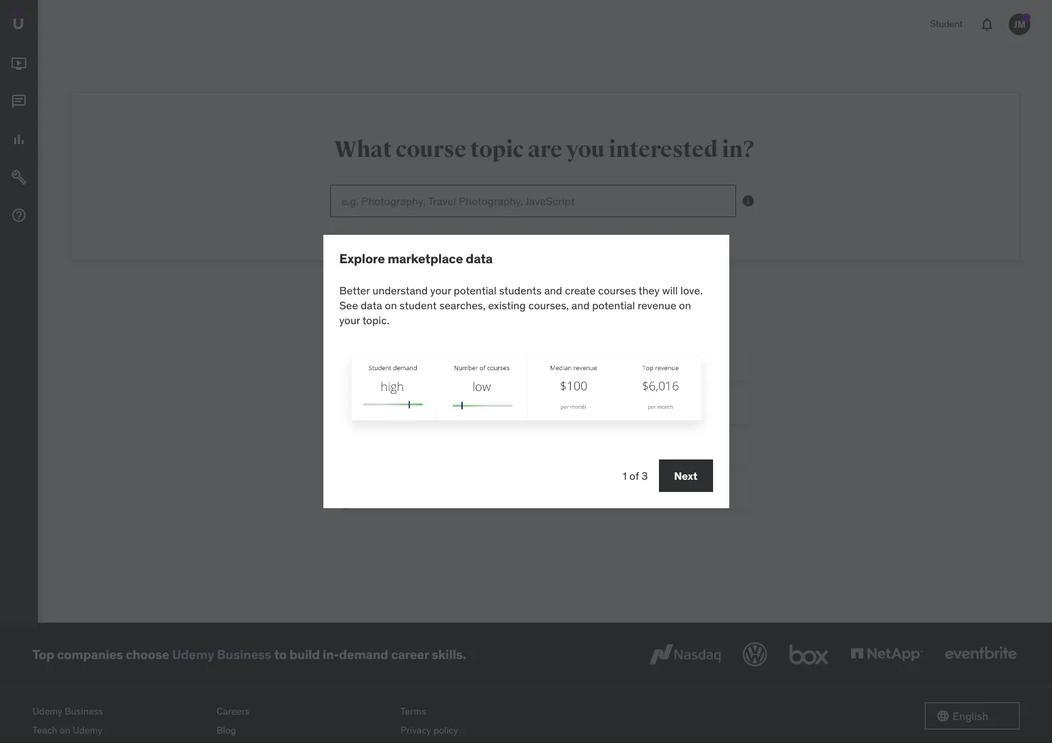 Task type: describe. For each thing, give the bounding box(es) containing it.
cloud
[[453, 354, 486, 370]]

careers link
[[217, 703, 390, 721]]

terms
[[401, 705, 426, 717]]

english
[[953, 709, 989, 723]]

topic.
[[363, 314, 389, 327]]

students
[[499, 283, 542, 297]]

of
[[630, 469, 639, 483]]

create
[[565, 283, 596, 297]]

in?
[[722, 135, 756, 164]]

associate
[[529, 354, 585, 370]]

courses
[[598, 283, 636, 297]]

1 of 3
[[623, 469, 648, 483]]

1 vertical spatial and
[[572, 298, 590, 312]]

build
[[289, 646, 320, 662]]

teach on udemy link
[[32, 721, 206, 740]]

0 vertical spatial and
[[544, 283, 562, 297]]

1 vertical spatial udemy business link
[[32, 703, 206, 721]]

0 vertical spatial udemy business link
[[172, 646, 271, 662]]

explore marketplace data dialog
[[323, 235, 729, 508]]

topic
[[470, 135, 524, 164]]

see
[[339, 298, 358, 312]]

terms link
[[401, 703, 574, 721]]

business inside udemy business teach on udemy
[[65, 705, 103, 717]]

2 vertical spatial and
[[428, 354, 450, 370]]

ibm watson link
[[342, 386, 748, 423]]

career
[[391, 646, 429, 662]]

example product screenshot image
[[339, 350, 713, 438]]

native
[[490, 354, 527, 370]]

explore
[[339, 250, 385, 266]]

skills.
[[432, 646, 466, 662]]

1 horizontal spatial data
[[466, 250, 493, 266]]

promising topics
[[485, 305, 606, 326]]

what
[[334, 135, 392, 164]]

companies
[[57, 646, 123, 662]]

better understand your potential students and create courses they will love. see data on student searches, existing courses, and potential revenue on your topic.
[[339, 283, 703, 327]]

are
[[528, 135, 562, 164]]

on inside udemy business teach on udemy
[[60, 724, 70, 736]]

box image
[[786, 640, 832, 669]]

policy
[[434, 724, 458, 736]]

privacy policy link
[[401, 721, 574, 740]]

data inside better understand your potential students and create courses they will love. see data on student searches, existing courses, and potential revenue on your topic.
[[361, 298, 382, 312]]

in-
[[323, 646, 339, 662]]

ibm
[[358, 396, 381, 413]]

4 medium image from the top
[[11, 207, 27, 223]]

1 horizontal spatial your
[[430, 283, 451, 297]]

top
[[32, 646, 54, 662]]

student
[[930, 18, 963, 30]]

udemy image
[[14, 11, 75, 34]]

volkswagen image
[[740, 640, 770, 669]]

interested
[[609, 135, 718, 164]]

you
[[566, 135, 605, 164]]

careers blog
[[217, 705, 250, 736]]

1 horizontal spatial potential
[[592, 298, 635, 312]]

courses,
[[529, 298, 569, 312]]



Task type: locate. For each thing, give the bounding box(es) containing it.
1 vertical spatial potential
[[592, 298, 635, 312]]

1 medium image from the top
[[11, 56, 27, 72]]

1 interactive chart image from the top
[[664, 354, 724, 370]]

1 vertical spatial your
[[339, 314, 360, 327]]

1 vertical spatial data
[[361, 298, 382, 312]]

2 vertical spatial udemy
[[73, 724, 102, 736]]

top companies choose udemy business to build in-demand career skills.
[[32, 646, 466, 662]]

ibm watson
[[358, 396, 428, 413]]

interactive chart image for ibm watson
[[664, 397, 724, 413]]

they
[[639, 283, 660, 297]]

kubernetes and cloud native associate (kcna)
[[358, 354, 631, 370]]

0 vertical spatial data
[[466, 250, 493, 266]]

and
[[544, 283, 562, 297], [572, 298, 590, 312], [428, 354, 450, 370]]

udemy up teach
[[32, 705, 62, 717]]

business up teach on udemy link
[[65, 705, 103, 717]]

2 horizontal spatial on
[[679, 298, 691, 312]]

0 vertical spatial udemy
[[172, 646, 214, 662]]

udemy right the choose
[[172, 646, 214, 662]]

2 horizontal spatial and
[[572, 298, 590, 312]]

interactive chart image inside kubernetes and cloud native associate (kcna) link
[[664, 354, 724, 370]]

student link
[[922, 8, 971, 41]]

0 horizontal spatial and
[[428, 354, 450, 370]]

revenue
[[638, 298, 677, 312]]

terms privacy policy
[[401, 705, 458, 736]]

0 horizontal spatial your
[[339, 314, 360, 327]]

your
[[430, 283, 451, 297], [339, 314, 360, 327]]

potential up 'searches,'
[[454, 283, 497, 297]]

next
[[674, 469, 698, 482]]

0 vertical spatial interactive chart image
[[664, 354, 724, 370]]

1 horizontal spatial business
[[217, 646, 271, 662]]

udemy business link
[[172, 646, 271, 662], [32, 703, 206, 721]]

on
[[385, 298, 397, 312], [679, 298, 691, 312], [60, 724, 70, 736]]

0 vertical spatial your
[[430, 283, 451, 297]]

blog
[[217, 724, 236, 736]]

3 medium image from the top
[[11, 131, 27, 148]]

promising
[[485, 305, 558, 326]]

medium image
[[11, 56, 27, 72], [11, 94, 27, 110], [11, 131, 27, 148], [11, 207, 27, 223]]

udemy business link down the choose
[[32, 703, 206, 721]]

get info image
[[741, 194, 755, 208]]

(kcna)
[[588, 354, 631, 370]]

2 medium image from the top
[[11, 94, 27, 110]]

1
[[623, 469, 627, 483]]

business left to
[[217, 646, 271, 662]]

data up 'searches,'
[[466, 250, 493, 266]]

business
[[217, 646, 271, 662], [65, 705, 103, 717]]

interactive chart image for kubernetes and cloud native associate (kcna)
[[664, 354, 724, 370]]

understand
[[373, 283, 428, 297]]

and up courses,
[[544, 283, 562, 297]]

blog link
[[217, 721, 390, 740]]

explore marketplace data
[[339, 250, 493, 266]]

topics
[[561, 305, 606, 326]]

1 horizontal spatial and
[[544, 283, 562, 297]]

your down 'see'
[[339, 314, 360, 327]]

udemy business teach on udemy
[[32, 705, 103, 736]]

on right teach
[[60, 724, 70, 736]]

careers
[[217, 705, 250, 717]]

3 interactive chart image from the top
[[664, 482, 724, 498]]

kubernetes
[[358, 354, 425, 370]]

next button
[[659, 460, 713, 492]]

1 horizontal spatial on
[[385, 298, 397, 312]]

udemy right teach
[[73, 724, 102, 736]]

2 horizontal spatial udemy
[[172, 646, 214, 662]]

student
[[400, 298, 437, 312]]

1 vertical spatial udemy
[[32, 705, 62, 717]]

to
[[274, 646, 287, 662]]

demand
[[339, 646, 388, 662]]

and left cloud
[[428, 354, 450, 370]]

english button
[[925, 703, 1020, 730]]

data up topic. in the top left of the page
[[361, 298, 382, 312]]

kubernetes and cloud native associate (kcna) link
[[342, 344, 748, 381]]

0 vertical spatial potential
[[454, 283, 497, 297]]

udemy business link up the careers
[[172, 646, 271, 662]]

interactive chart image inside ibm watson link
[[664, 397, 724, 413]]

privacy
[[401, 724, 431, 736]]

love.
[[681, 283, 703, 297]]

small image
[[937, 709, 950, 723]]

3
[[642, 469, 648, 483]]

your up 'searches,'
[[430, 283, 451, 297]]

potential down courses
[[592, 298, 635, 312]]

on down 'understand'
[[385, 298, 397, 312]]

0 horizontal spatial business
[[65, 705, 103, 717]]

udemy
[[172, 646, 214, 662], [32, 705, 62, 717], [73, 724, 102, 736]]

1 horizontal spatial udemy
[[73, 724, 102, 736]]

data
[[466, 250, 493, 266], [361, 298, 382, 312]]

teach
[[32, 724, 57, 736]]

interactive chart image
[[664, 354, 724, 370], [664, 397, 724, 413], [664, 482, 724, 498]]

2 vertical spatial interactive chart image
[[664, 482, 724, 498]]

2 interactive chart image from the top
[[664, 397, 724, 413]]

eventbrite image
[[942, 640, 1020, 669]]

will
[[662, 283, 678, 297]]

netapp image
[[848, 640, 926, 669]]

1 vertical spatial interactive chart image
[[664, 397, 724, 413]]

0 horizontal spatial data
[[361, 298, 382, 312]]

e.g. Photography, Travel Photography, JavaScript text field
[[330, 185, 736, 217]]

1 vertical spatial business
[[65, 705, 103, 717]]

and down "create"
[[572, 298, 590, 312]]

choose
[[126, 646, 169, 662]]

what course topic are you interested in?
[[334, 135, 756, 164]]

on down love.
[[679, 298, 691, 312]]

existing
[[488, 298, 526, 312]]

0 horizontal spatial potential
[[454, 283, 497, 297]]

potential
[[454, 283, 497, 297], [592, 298, 635, 312]]

0 vertical spatial business
[[217, 646, 271, 662]]

better
[[339, 283, 370, 297]]

nasdaq image
[[646, 640, 724, 669]]

watson
[[384, 396, 428, 413]]

0 horizontal spatial on
[[60, 724, 70, 736]]

marketplace
[[388, 250, 463, 266]]

0 horizontal spatial udemy
[[32, 705, 62, 717]]

searches,
[[440, 298, 486, 312]]

course
[[396, 135, 466, 164]]

medium image
[[11, 169, 27, 186]]



Task type: vqa. For each thing, say whether or not it's contained in the screenshot.


